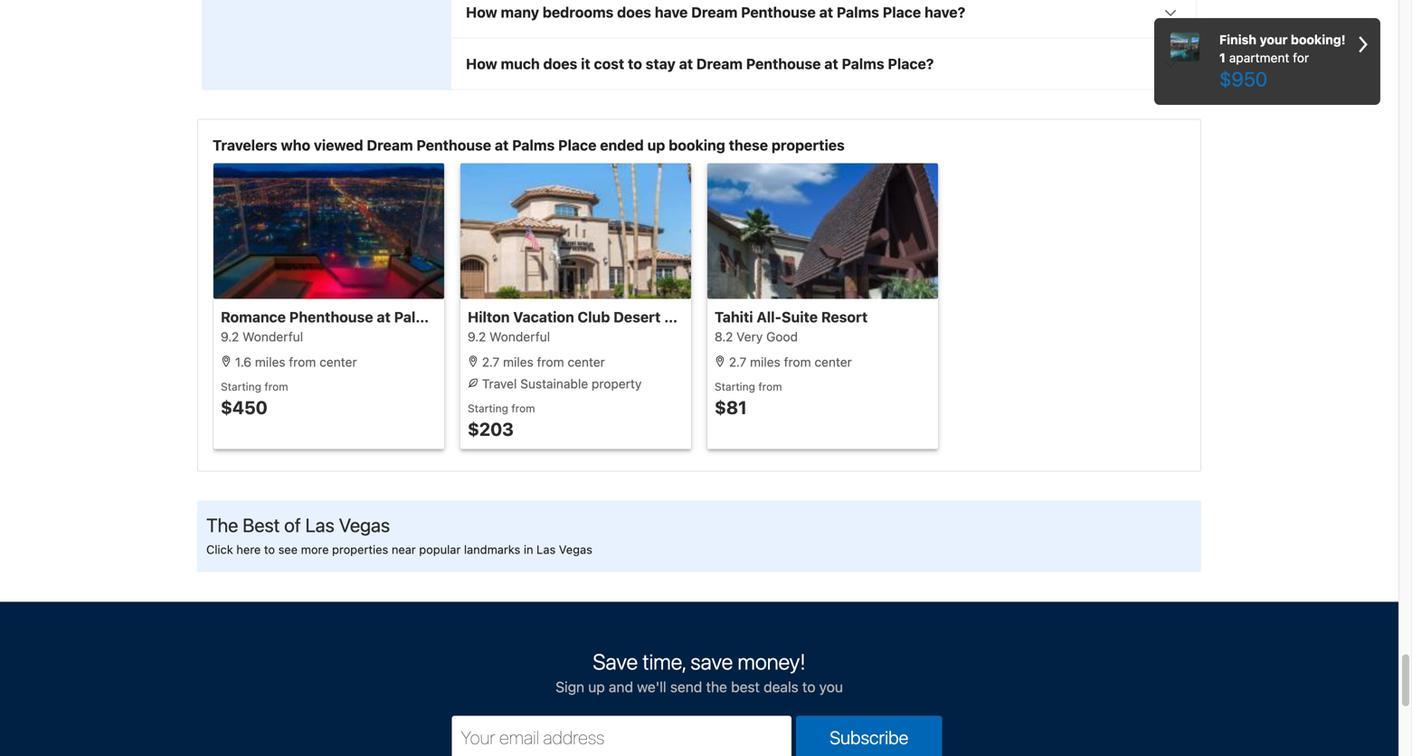 Task type: vqa. For each thing, say whether or not it's contained in the screenshot.
'Christmas'
no



Task type: describe. For each thing, give the bounding box(es) containing it.
from inside starting from $81
[[759, 381, 782, 393]]

8.2 very
[[715, 329, 763, 344]]

up inside save time, save money! sign up and we'll send the best deals to you
[[588, 679, 605, 696]]

near
[[392, 543, 416, 557]]

your
[[1260, 32, 1288, 47]]

palms left place?
[[842, 55, 885, 72]]

how many bedrooms does have dream penthouse at palms place have? button
[[452, 0, 1196, 38]]

$950
[[1220, 67, 1268, 90]]

at up how much does it cost to stay at dream penthouse at palms place? dropdown button
[[820, 4, 834, 21]]

you
[[820, 679, 843, 696]]

sustainable
[[520, 377, 588, 391]]

miles for $450
[[255, 355, 286, 370]]

1
[[1220, 50, 1226, 65]]

who
[[281, 137, 310, 154]]

1 horizontal spatial las
[[537, 543, 556, 557]]

2.7 miles from center for vacation
[[479, 355, 605, 370]]

save
[[593, 649, 638, 675]]

starting for $81
[[715, 381, 756, 393]]

palms inside romance phenthouse at palms place 9.2 wonderful
[[394, 309, 437, 326]]

have
[[655, 4, 688, 21]]

save time, save money! sign up and we'll send the best deals to you
[[556, 649, 843, 696]]

travelers who viewed dream penthouse at palms place ended up booking these properties
[[213, 137, 845, 154]]

2.7 for hilton
[[482, 355, 500, 370]]

retreat
[[664, 309, 716, 326]]

how much does it cost to stay at dream penthouse at palms place?
[[466, 55, 934, 72]]

2.7 miles from center for all-
[[726, 355, 852, 370]]

romance phenthouse at palms place 9.2 wonderful
[[221, 309, 479, 344]]

property
[[592, 377, 642, 391]]

how for how many bedrooms does have dream penthouse at palms place have?
[[466, 4, 497, 21]]

place?
[[888, 55, 934, 72]]

ended
[[600, 137, 644, 154]]

2 vertical spatial penthouse
[[417, 137, 491, 154]]

at down much
[[495, 137, 509, 154]]

1.6 miles from center
[[232, 355, 357, 370]]

bedrooms
[[543, 4, 614, 21]]

the
[[206, 514, 238, 537]]

cost
[[594, 55, 625, 72]]

sign
[[556, 679, 585, 696]]

desert
[[614, 309, 661, 326]]

in
[[524, 543, 533, 557]]

center for $81
[[815, 355, 852, 370]]

we'll
[[637, 679, 667, 696]]

1 vertical spatial las
[[305, 514, 335, 537]]

starting from $81
[[715, 381, 782, 418]]

from inside starting from $203
[[512, 402, 535, 415]]

the best of las vegas click here to see more properties near popular landmarks in las vegas
[[206, 514, 593, 557]]

vacation
[[513, 309, 574, 326]]

9.2 wonderful inside romance phenthouse at palms place 9.2 wonderful
[[221, 329, 303, 344]]

2 miles from the left
[[503, 355, 534, 370]]

accordion control element
[[451, 0, 1197, 90]]

how much does it cost to stay at dream penthouse at palms place? button
[[452, 39, 1196, 89]]

click
[[206, 543, 233, 557]]

at down how many bedrooms does have dream penthouse at palms place have? dropdown button
[[825, 55, 839, 72]]

to inside the best of las vegas click here to see more properties near popular landmarks in las vegas
[[264, 543, 275, 557]]

resort
[[822, 309, 868, 326]]

for
[[1293, 50, 1309, 65]]

at inside romance phenthouse at palms place 9.2 wonderful
[[377, 309, 391, 326]]

0 vertical spatial dream
[[692, 4, 738, 21]]

money!
[[738, 649, 806, 675]]

at right stay on the top of the page
[[679, 55, 693, 72]]

starting from $450
[[221, 381, 288, 418]]

2 center from the left
[[568, 355, 605, 370]]

and
[[609, 679, 633, 696]]

how for how much does it cost to stay at dream penthouse at palms place?
[[466, 55, 497, 72]]

all-
[[757, 309, 782, 326]]

travel sustainable property
[[479, 377, 642, 391]]

2.7 for tahiti
[[729, 355, 747, 370]]



Task type: locate. For each thing, give the bounding box(es) containing it.
center down romance phenthouse at palms place 9.2 wonderful
[[320, 355, 357, 370]]

landmarks
[[464, 543, 521, 557]]

9.2 wonderful
[[221, 329, 303, 344], [468, 329, 550, 344]]

vegas up good
[[748, 309, 791, 326]]

1 2.7 miles from center from the left
[[479, 355, 605, 370]]

2 2.7 from the left
[[729, 355, 747, 370]]

penthouse
[[741, 4, 816, 21], [746, 55, 821, 72], [417, 137, 491, 154]]

1 horizontal spatial center
[[568, 355, 605, 370]]

viewed
[[314, 137, 363, 154]]

vegas
[[748, 309, 791, 326], [339, 514, 390, 537], [559, 543, 593, 557]]

save
[[691, 649, 733, 675]]

1 horizontal spatial does
[[617, 4, 651, 21]]

1 horizontal spatial 9.2 wonderful
[[468, 329, 550, 344]]

1 miles from the left
[[255, 355, 286, 370]]

starting for $450
[[221, 381, 261, 393]]

1 vertical spatial does
[[543, 55, 578, 72]]

center for $450
[[320, 355, 357, 370]]

2.7
[[482, 355, 500, 370], [729, 355, 747, 370]]

miles down good
[[750, 355, 781, 370]]

0 horizontal spatial to
[[264, 543, 275, 557]]

tahiti all-suite resort 8.2 very good
[[715, 309, 868, 344]]

properties
[[772, 137, 845, 154], [332, 543, 388, 557]]

center down resort
[[815, 355, 852, 370]]

properties inside the best of las vegas click here to see more properties near popular landmarks in las vegas
[[332, 543, 388, 557]]

las right in
[[537, 543, 556, 557]]

hilton vacation club desert retreat las vegas 9.2 wonderful
[[468, 309, 791, 344]]

0 horizontal spatial does
[[543, 55, 578, 72]]

2 horizontal spatial vegas
[[748, 309, 791, 326]]

place
[[883, 4, 921, 21], [558, 137, 597, 154], [440, 309, 479, 326]]

romance
[[221, 309, 286, 326]]

up
[[648, 137, 665, 154], [588, 679, 605, 696]]

palms up how much does it cost to stay at dream penthouse at palms place? dropdown button
[[837, 4, 880, 21]]

does
[[617, 4, 651, 21], [543, 55, 578, 72]]

miles up travel
[[503, 355, 534, 370]]

to
[[628, 55, 642, 72], [264, 543, 275, 557], [803, 679, 816, 696]]

2 vertical spatial vegas
[[559, 543, 593, 557]]

finish your booking! 1 apartment for $950
[[1220, 32, 1346, 90]]

subscribe
[[830, 727, 909, 748]]

vegas inside 'hilton vacation club desert retreat las vegas 9.2 wonderful'
[[748, 309, 791, 326]]

place inside dropdown button
[[883, 4, 921, 21]]

at right phenthouse
[[377, 309, 391, 326]]

place left ended
[[558, 137, 597, 154]]

1 vertical spatial vegas
[[339, 514, 390, 537]]

2 9.2 wonderful from the left
[[468, 329, 550, 344]]

3 miles from the left
[[750, 355, 781, 370]]

0 vertical spatial las
[[720, 309, 744, 326]]

much
[[501, 55, 540, 72]]

starting
[[221, 381, 261, 393], [715, 381, 756, 393], [468, 402, 509, 415]]

2.7 miles from center down good
[[726, 355, 852, 370]]

0 vertical spatial vegas
[[748, 309, 791, 326]]

las up 8.2 very
[[720, 309, 744, 326]]

place left the 'vacation'
[[440, 309, 479, 326]]

many
[[501, 4, 539, 21]]

1 center from the left
[[320, 355, 357, 370]]

properties left near
[[332, 543, 388, 557]]

$203
[[468, 419, 514, 440]]

1 9.2 wonderful from the left
[[221, 329, 303, 344]]

0 vertical spatial to
[[628, 55, 642, 72]]

0 horizontal spatial place
[[440, 309, 479, 326]]

2.7 down 8.2 very
[[729, 355, 747, 370]]

las up more
[[305, 514, 335, 537]]

0 horizontal spatial las
[[305, 514, 335, 537]]

$81
[[715, 397, 747, 418]]

how left much
[[466, 55, 497, 72]]

booking
[[669, 137, 726, 154]]

2 vertical spatial place
[[440, 309, 479, 326]]

1 vertical spatial properties
[[332, 543, 388, 557]]

1 how from the top
[[466, 4, 497, 21]]

2 2.7 miles from center from the left
[[726, 355, 852, 370]]

0 horizontal spatial up
[[588, 679, 605, 696]]

phenthouse
[[289, 309, 373, 326]]

Your email address email field
[[452, 716, 792, 756]]

best
[[731, 679, 760, 696]]

1 vertical spatial to
[[264, 543, 275, 557]]

stay
[[646, 55, 676, 72]]

0 vertical spatial penthouse
[[741, 4, 816, 21]]

miles
[[255, 355, 286, 370], [503, 355, 534, 370], [750, 355, 781, 370]]

center
[[320, 355, 357, 370], [568, 355, 605, 370], [815, 355, 852, 370]]

more
[[301, 543, 329, 557]]

palms
[[837, 4, 880, 21], [842, 55, 885, 72], [512, 137, 555, 154], [394, 309, 437, 326]]

how many bedrooms does have dream penthouse at palms place have?
[[466, 4, 966, 21]]

apartment
[[1230, 50, 1290, 65]]

1 horizontal spatial starting
[[468, 402, 509, 415]]

starting up $450
[[221, 381, 261, 393]]

how
[[466, 4, 497, 21], [466, 55, 497, 72]]

properties right 'these' on the right top of page
[[772, 137, 845, 154]]

1 horizontal spatial place
[[558, 137, 597, 154]]

travelers
[[213, 137, 277, 154]]

1 horizontal spatial vegas
[[559, 543, 593, 557]]

subscribe button
[[796, 716, 942, 756]]

0 horizontal spatial properties
[[332, 543, 388, 557]]

1 vertical spatial penthouse
[[746, 55, 821, 72]]

to inside save time, save money! sign up and we'll send the best deals to you
[[803, 679, 816, 696]]

miles right 1.6
[[255, 355, 286, 370]]

starting from $203
[[468, 402, 535, 440]]

2 how from the top
[[466, 55, 497, 72]]

2.7 up travel
[[482, 355, 500, 370]]

starting inside starting from $203
[[468, 402, 509, 415]]

2 vertical spatial dream
[[367, 137, 413, 154]]

rightchevron image
[[1359, 31, 1368, 58]]

it
[[581, 55, 591, 72]]

2 horizontal spatial center
[[815, 355, 852, 370]]

2 horizontal spatial miles
[[750, 355, 781, 370]]

1 horizontal spatial up
[[648, 137, 665, 154]]

here
[[236, 543, 261, 557]]

how left many
[[466, 4, 497, 21]]

0 horizontal spatial vegas
[[339, 514, 390, 537]]

1 vertical spatial place
[[558, 137, 597, 154]]

0 horizontal spatial 2.7
[[482, 355, 500, 370]]

palms down much
[[512, 137, 555, 154]]

see
[[278, 543, 298, 557]]

vegas right in
[[559, 543, 593, 557]]

0 horizontal spatial 2.7 miles from center
[[479, 355, 605, 370]]

2.7 miles from center
[[479, 355, 605, 370], [726, 355, 852, 370]]

starting for $203
[[468, 402, 509, 415]]

to left see
[[264, 543, 275, 557]]

3 center from the left
[[815, 355, 852, 370]]

starting inside starting from $81
[[715, 381, 756, 393]]

place left have? on the top of the page
[[883, 4, 921, 21]]

dream right viewed
[[367, 137, 413, 154]]

does left have
[[617, 4, 651, 21]]

9.2 wonderful inside 'hilton vacation club desert retreat las vegas 9.2 wonderful'
[[468, 329, 550, 344]]

$450
[[221, 397, 268, 418]]

starting up the "$203"
[[468, 402, 509, 415]]

best
[[243, 514, 280, 537]]

1 horizontal spatial 2.7
[[729, 355, 747, 370]]

9.2 wonderful down hilton
[[468, 329, 550, 344]]

1 vertical spatial up
[[588, 679, 605, 696]]

0 vertical spatial properties
[[772, 137, 845, 154]]

2 vertical spatial las
[[537, 543, 556, 557]]

dream right have
[[692, 4, 738, 21]]

2 horizontal spatial las
[[720, 309, 744, 326]]

1 horizontal spatial properties
[[772, 137, 845, 154]]

up left and
[[588, 679, 605, 696]]

suite
[[782, 309, 818, 326]]

9.2 wonderful down romance
[[221, 329, 303, 344]]

deals
[[764, 679, 799, 696]]

palms left hilton
[[394, 309, 437, 326]]

1.6
[[235, 355, 252, 370]]

center up travel sustainable property
[[568, 355, 605, 370]]

to left you
[[803, 679, 816, 696]]

1 horizontal spatial 2.7 miles from center
[[726, 355, 852, 370]]

does left it
[[543, 55, 578, 72]]

place inside romance phenthouse at palms place 9.2 wonderful
[[440, 309, 479, 326]]

dream down how many bedrooms does have dream penthouse at palms place have?
[[697, 55, 743, 72]]

starting up $81
[[715, 381, 756, 393]]

0 horizontal spatial miles
[[255, 355, 286, 370]]

finish
[[1220, 32, 1257, 47]]

0 horizontal spatial center
[[320, 355, 357, 370]]

2 horizontal spatial to
[[803, 679, 816, 696]]

send
[[670, 679, 702, 696]]

good
[[766, 329, 798, 344]]

0 vertical spatial up
[[648, 137, 665, 154]]

at
[[820, 4, 834, 21], [679, 55, 693, 72], [825, 55, 839, 72], [495, 137, 509, 154], [377, 309, 391, 326]]

starting inside starting from $450
[[221, 381, 261, 393]]

2 horizontal spatial place
[[883, 4, 921, 21]]

1 horizontal spatial to
[[628, 55, 642, 72]]

have?
[[925, 4, 966, 21]]

popular
[[419, 543, 461, 557]]

travel
[[482, 377, 517, 391]]

from inside starting from $450
[[265, 381, 288, 393]]

hilton
[[468, 309, 510, 326]]

dream
[[692, 4, 738, 21], [697, 55, 743, 72], [367, 137, 413, 154]]

time,
[[643, 649, 686, 675]]

2 vertical spatial to
[[803, 679, 816, 696]]

to inside dropdown button
[[628, 55, 642, 72]]

the
[[706, 679, 727, 696]]

las inside 'hilton vacation club desert retreat las vegas 9.2 wonderful'
[[720, 309, 744, 326]]

of
[[284, 514, 301, 537]]

up right ended
[[648, 137, 665, 154]]

vegas right of in the bottom left of the page
[[339, 514, 390, 537]]

0 vertical spatial place
[[883, 4, 921, 21]]

0 horizontal spatial 9.2 wonderful
[[221, 329, 303, 344]]

1 horizontal spatial miles
[[503, 355, 534, 370]]

0 vertical spatial how
[[466, 4, 497, 21]]

1 vertical spatial how
[[466, 55, 497, 72]]

booking!
[[1291, 32, 1346, 47]]

tahiti
[[715, 309, 753, 326]]

miles for $81
[[750, 355, 781, 370]]

2 horizontal spatial starting
[[715, 381, 756, 393]]

1 vertical spatial dream
[[697, 55, 743, 72]]

to left stay on the top of the page
[[628, 55, 642, 72]]

1 2.7 from the left
[[482, 355, 500, 370]]

0 horizontal spatial starting
[[221, 381, 261, 393]]

las
[[720, 309, 744, 326], [305, 514, 335, 537], [537, 543, 556, 557]]

0 vertical spatial does
[[617, 4, 651, 21]]

club
[[578, 309, 610, 326]]

these
[[729, 137, 768, 154]]

2.7 miles from center up sustainable
[[479, 355, 605, 370]]

from
[[289, 355, 316, 370], [537, 355, 564, 370], [784, 355, 811, 370], [265, 381, 288, 393], [759, 381, 782, 393], [512, 402, 535, 415]]



